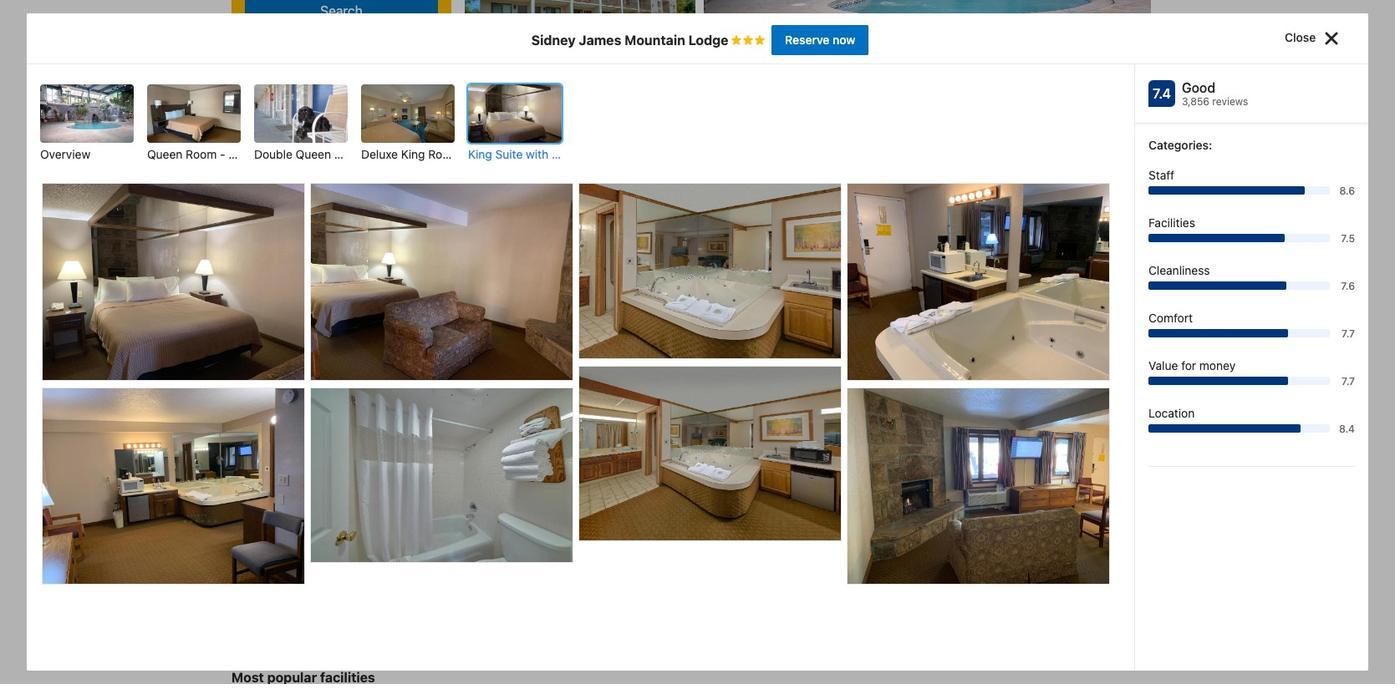 Task type: vqa. For each thing, say whether or not it's contained in the screenshot.
options:
yes



Task type: describe. For each thing, give the bounding box(es) containing it.
sauna
[[242, 575, 275, 589]]

3,856
[[1182, 95, 1210, 108]]

2 king from the left
[[468, 147, 492, 161]]

6.2
[[707, 659, 724, 673]]

1 vertical spatial gatlinburg
[[482, 659, 538, 673]]

2 vertical spatial rooms
[[620, 525, 654, 539]]

27 nights, 10 adults, 2 children
[[898, 280, 1043, 293]]

poolside
[[232, 625, 278, 639]]

deluxe king room - no pets image
[[361, 84, 455, 143]]

—
[[956, 387, 965, 399]]

worry
[[927, 387, 954, 399]]

price
[[246, 300, 274, 314]]

12.6
[[301, 659, 323, 673]]

1 horizontal spatial km
[[448, 675, 465, 685]]

1 horizontal spatial adults,
[[962, 280, 994, 293]]

screen
[[346, 525, 382, 539]]

this
[[1011, 387, 1028, 399]]

at
[[655, 575, 665, 589]]

pool,
[[734, 458, 761, 472]]

search
[[320, 3, 363, 18]]

pets inside button
[[631, 147, 654, 161]]

2 horizontal spatial 2
[[996, 280, 1002, 293]]

1 horizontal spatial are
[[445, 542, 462, 556]]

of
[[341, 542, 352, 556]]

available
[[1006, 481, 1063, 496]]

value
[[1149, 359, 1178, 373]]

money
[[1200, 359, 1236, 373]]

multiple
[[572, 542, 614, 556]]

2024 for free cancellation before 7 january 2024
[[441, 364, 470, 378]]

1 horizontal spatial a
[[664, 475, 670, 489]]

10%
[[922, 532, 945, 547]]

include
[[272, 525, 311, 539]]

lodge inside dialog
[[689, 33, 729, 48]]

1 king from the left
[[401, 147, 425, 161]]

1 horizontal spatial us$11,962
[[955, 297, 1045, 317]]

27
[[898, 280, 910, 293]]

suite
[[495, 147, 523, 161]]

0 vertical spatial before
[[347, 364, 382, 378]]

7.4
[[1153, 86, 1171, 101]]

from right '6.2'
[[746, 659, 772, 673]]

7.5
[[1341, 232, 1355, 245]]

large
[[282, 340, 309, 355]]

each unit has:
[[246, 324, 326, 338]]

is up village
[[289, 659, 298, 673]]

park
[[668, 659, 692, 673]]

and up space
[[514, 458, 534, 472]]

show on map
[[305, 131, 379, 145]]

unit
[[277, 324, 299, 338]]

lodge inside 'this gatlinburg, tennessee lodge offers both rooms and cabins across 3 buildings, an indoor pool, and 2 outdoor pools. the lodge is an 8-minute walk from the space needle and within a 10-minute drive from the great smoky mountains national park. rooms include a flat-screen tv, refrigerator, and coffee machine. some rooms have a hot tub, balcony, or fireplace with views of the river. cabins are detached and have multiple bedrooms. a sauna and guest laundry are on site. the gatlinburg trolley public bus stops at the sidney james mountain lodge entrance. poolside café offers on-site dining for breakfast, lunch, and dinner. there are barbecue facilities on-site. the lodge is 12.6 km from pigeon forge. ober gatlinburg ski area & amusement park is 6.2 km from the lodge, while the village shopping center is 1.1 km away.'
[[232, 592, 265, 606]]

button
[[1031, 387, 1062, 399]]

tv,
[[386, 525, 403, 539]]

sidney james mountain lodge
[[531, 33, 732, 48]]

guest
[[301, 575, 331, 589]]

queen room - no pets button
[[147, 84, 271, 163]]

2 horizontal spatial km
[[727, 659, 743, 673]]

scored 7.4 element
[[1149, 80, 1175, 107]]

drive
[[732, 475, 758, 489]]

close
[[1285, 30, 1319, 44]]

2024 for pay nothing until 4 january 2024
[[395, 384, 424, 398]]

no right the bath
[[612, 147, 627, 161]]

now
[[833, 33, 856, 47]]

discount
[[948, 532, 995, 547]]

2 vertical spatial are
[[630, 625, 647, 639]]

price
[[1000, 549, 1027, 563]]

river.
[[375, 542, 402, 556]]

benefits
[[950, 481, 1003, 496]]

search section
[[225, 0, 458, 189]]

needle
[[564, 475, 602, 489]]

is left '6.2'
[[695, 659, 704, 673]]

1 horizontal spatial us$14,606
[[898, 302, 951, 314]]

national
[[364, 491, 408, 506]]

1 vertical spatial site.
[[771, 625, 794, 639]]

overview
[[40, 147, 90, 161]]

within
[[629, 475, 661, 489]]

pressing
[[968, 387, 1008, 399]]

7
[[386, 364, 392, 378]]

there
[[596, 625, 627, 639]]

you
[[898, 402, 915, 414]]

cabins
[[537, 458, 573, 472]]

facilities
[[1149, 216, 1195, 230]]

outdoor
[[232, 475, 274, 489]]

6 ×
[[246, 282, 266, 297]]

location 8.4
[[1149, 406, 1355, 436]]

on inside search section
[[339, 131, 352, 145]]

1 horizontal spatial 10
[[948, 280, 959, 293]]

for up 6 × queen room - no pets
[[314, 230, 336, 249]]

bath
[[576, 147, 600, 161]]

site
[[362, 625, 382, 639]]

show
[[305, 131, 336, 145]]

sidney inside 'this gatlinburg, tennessee lodge offers both rooms and cabins across 3 buildings, an indoor pool, and 2 outdoor pools. the lodge is an 8-minute walk from the space needle and within a 10-minute drive from the great smoky mountains national park. rooms include a flat-screen tv, refrigerator, and coffee machine. some rooms have a hot tub, balcony, or fireplace with views of the river. cabins are detached and have multiple bedrooms. a sauna and guest laundry are on site. the gatlinburg trolley public bus stops at the sidney james mountain lodge entrance. poolside café offers on-site dining for breakfast, lunch, and dinner. there are barbecue facilities on-site. the lodge is 12.6 km from pigeon forge. ober gatlinburg ski area & amusement park is 6.2 km from the lodge, while the village shopping center is 1.1 km away.'
[[689, 575, 725, 589]]

the down screen
[[355, 542, 372, 556]]

7.6
[[1341, 280, 1355, 293]]

tub,
[[716, 525, 737, 539]]

pay
[[246, 384, 265, 398]]

the inside 10% discount applied to the price before taxes and charges
[[980, 549, 997, 563]]

the up mountains
[[313, 475, 334, 489]]

the right while
[[263, 675, 283, 685]]

1 vertical spatial lodge
[[337, 475, 367, 489]]

staff
[[1149, 168, 1175, 182]]

each
[[246, 324, 274, 338]]

café
[[281, 625, 306, 639]]

for inside 'this gatlinburg, tennessee lodge offers both rooms and cabins across 3 buildings, an indoor pool, and 2 outdoor pools. the lodge is an 8-minute walk from the space needle and within a 10-minute drive from the great smoky mountains national park. rooms include a flat-screen tv, refrigerator, and coffee machine. some rooms have a hot tub, balcony, or fireplace with views of the river. cabins are detached and have multiple bedrooms. a sauna and guest laundry are on site. the gatlinburg trolley public bus stops at the sidney james mountain lodge entrance. poolside café offers on-site dining for breakfast, lunch, and dinner. there are barbecue facilities on-site. the lodge is 12.6 km from pigeon forge. ober gatlinburg ski area & amusement park is 6.2 km from the lodge, while the village shopping center is 1.1 km away.'
[[421, 625, 436, 639]]

0 horizontal spatial offers
[[309, 625, 340, 639]]

categories:
[[1149, 138, 1212, 152]]

photo gallery of sidney james mountain lodge dialog
[[0, 0, 1395, 685]]

amusement
[[600, 659, 665, 673]]

0 horizontal spatial km
[[326, 659, 342, 673]]

0 horizontal spatial have
[[543, 542, 568, 556]]

- for 6 × queen room - no pets
[[351, 282, 357, 297]]

and down 3
[[606, 475, 626, 489]]

close button
[[1278, 13, 1355, 64]]

0 horizontal spatial us$14,606
[[633, 287, 686, 299]]

the left 'lodge,'
[[775, 659, 792, 673]]

0 horizontal spatial us$11,962
[[689, 282, 778, 302]]

2 horizontal spatial a
[[685, 525, 692, 539]]

1
[[273, 340, 279, 355]]

some
[[586, 525, 617, 539]]

queen room - no pets image
[[147, 84, 241, 143]]

james inside dialog
[[579, 33, 621, 48]]

king suite with spa bath - no pets button
[[468, 84, 654, 163]]

the right at
[[668, 575, 686, 589]]

the up or
[[790, 475, 807, 489]]

and right the lunch,
[[532, 625, 553, 639]]

6 × queen room - no pets
[[246, 282, 408, 297]]

0 vertical spatial lodge
[[381, 458, 411, 472]]

don't worry — pressing this button won't charge you anything!
[[898, 387, 1126, 414]]

cancellation
[[274, 364, 344, 378]]

machine.
[[534, 525, 583, 539]]

double
[[254, 147, 292, 161]]

queen for 6 ×
[[269, 282, 309, 297]]

nights,
[[913, 280, 945, 293]]

from up shopping
[[346, 659, 371, 673]]

shopping
[[326, 675, 377, 685]]

with inside button
[[526, 147, 549, 161]]

center
[[380, 675, 417, 685]]

great
[[232, 491, 261, 506]]

charge
[[1094, 387, 1126, 399]]

location
[[1149, 406, 1195, 420]]



Task type: locate. For each thing, give the bounding box(es) containing it.
buildings,
[[625, 458, 677, 472]]

lodge
[[381, 458, 411, 472], [337, 475, 367, 489], [255, 659, 286, 673]]

1 horizontal spatial rooms
[[477, 458, 511, 472]]

1 horizontal spatial on-
[[752, 625, 771, 639]]

sidney right at
[[689, 575, 725, 589]]

lodge up while
[[255, 659, 286, 673]]

2 7.7 from the top
[[1342, 375, 1355, 388]]

0 horizontal spatial a
[[314, 525, 320, 539]]

0 horizontal spatial on
[[339, 131, 352, 145]]

overview button
[[40, 84, 134, 163]]

pets
[[490, 147, 513, 161]]

the left space
[[507, 475, 524, 489]]

0 horizontal spatial rooms
[[260, 230, 310, 249]]

2 vertical spatial on
[[398, 575, 412, 589]]

gatlinburg
[[464, 575, 521, 589], [482, 659, 538, 673]]

0 horizontal spatial 10
[[340, 230, 359, 249]]

before inside 10% discount applied to the price before taxes and charges
[[1031, 549, 1066, 563]]

1 vertical spatial rooms
[[477, 458, 511, 472]]

0 vertical spatial site.
[[415, 575, 438, 589]]

1 horizontal spatial king
[[468, 147, 492, 161]]

no left pets at the top of page
[[471, 147, 486, 161]]

for right value
[[1181, 359, 1196, 373]]

1 horizontal spatial mountain
[[767, 575, 817, 589]]

2 on- from the left
[[752, 625, 771, 639]]

1 horizontal spatial with
[[526, 147, 549, 161]]

with left spa
[[526, 147, 549, 161]]

and up detached
[[473, 525, 493, 539]]

2 horizontal spatial lodge
[[381, 458, 411, 472]]

3
[[615, 458, 622, 472]]

with down include
[[281, 542, 304, 556]]

breakfast,
[[439, 625, 493, 639]]

1 vertical spatial mountain
[[767, 575, 817, 589]]

1 horizontal spatial lodge
[[337, 475, 367, 489]]

1 vertical spatial 2
[[996, 280, 1002, 293]]

0 vertical spatial mountain
[[625, 33, 685, 48]]

0 vertical spatial january
[[395, 364, 438, 378]]

genius benefits available on select options:
[[902, 481, 1125, 516]]

km right '6.2'
[[727, 659, 743, 673]]

dining
[[385, 625, 418, 639]]

room for 6 × queen room - no pets
[[313, 282, 348, 297]]

1 on- from the left
[[344, 625, 362, 639]]

reserve left now
[[785, 33, 830, 47]]

adults, up queen room - no pets link
[[363, 230, 416, 249]]

before right price
[[1031, 549, 1066, 563]]

adults, right nights,
[[962, 280, 994, 293]]

room for deluxe king room - no pets
[[428, 147, 459, 161]]

site.
[[415, 575, 438, 589], [771, 625, 794, 639]]

queen down queen room - no pets image
[[147, 147, 183, 161]]

king
[[401, 147, 425, 161], [468, 147, 492, 161]]

0 horizontal spatial adults,
[[363, 230, 416, 249]]

reserve up — at the bottom
[[944, 352, 994, 367]]

6
[[246, 230, 257, 249]]

price for :
[[246, 300, 299, 314]]

minute down "indoor"
[[692, 475, 728, 489]]

on up the double queen room - pet friendly
[[339, 131, 352, 145]]

your
[[997, 352, 1025, 367]]

1 horizontal spatial january
[[395, 364, 438, 378]]

staff 8.6
[[1149, 168, 1355, 197]]

1.1
[[432, 675, 445, 685]]

2024 left 'more details on meals and payment options' image
[[441, 364, 470, 378]]

map
[[355, 131, 379, 145]]

-
[[220, 147, 225, 161], [368, 147, 374, 161], [462, 147, 468, 161], [603, 147, 609, 161], [351, 282, 357, 297]]

don't
[[898, 387, 924, 399]]

the down cabins
[[441, 575, 461, 589]]

rooms right both at left bottom
[[477, 458, 511, 472]]

an up 10-
[[680, 458, 694, 472]]

lodge,
[[795, 659, 829, 673]]

0 horizontal spatial are
[[378, 575, 395, 589]]

value for money 7.7
[[1149, 359, 1355, 388]]

offers right café
[[309, 625, 340, 639]]

1 7.7 from the top
[[1342, 328, 1355, 340]]

reserve for reserve now
[[785, 33, 830, 47]]

10 up queen room - no pets link
[[340, 230, 359, 249]]

on inside 'this gatlinburg, tennessee lodge offers both rooms and cabins across 3 buildings, an indoor pool, and 2 outdoor pools. the lodge is an 8-minute walk from the space needle and within a 10-minute drive from the great smoky mountains national park. rooms include a flat-screen tv, refrigerator, and coffee machine. some rooms have a hot tub, balcony, or fireplace with views of the river. cabins are detached and have multiple bedrooms. a sauna and guest laundry are on site. the gatlinburg trolley public bus stops at the sidney james mountain lodge entrance. poolside café offers on-site dining for breakfast, lunch, and dinner. there are barbecue facilities on-site. the lodge is 12.6 km from pigeon forge. ober gatlinburg ski area & amusement park is 6.2 km from the lodge, while the village shopping center is 1.1 km away.'
[[398, 575, 412, 589]]

1 vertical spatial children
[[1005, 280, 1043, 293]]

rated good element
[[1182, 78, 1355, 98]]

7.7 down 7.6
[[1342, 328, 1355, 340]]

0 horizontal spatial site.
[[415, 575, 438, 589]]

ski
[[541, 659, 558, 673]]

1 minute from the left
[[411, 475, 448, 489]]

1 horizontal spatial offers
[[415, 458, 446, 472]]

have down machine. on the bottom left of page
[[543, 542, 568, 556]]

km down ober
[[448, 675, 465, 685]]

is left 1.1
[[420, 675, 429, 685]]

occupancy image
[[299, 302, 310, 313], [310, 302, 321, 313]]

site. down cabins
[[415, 575, 438, 589]]

on-
[[344, 625, 362, 639], [752, 625, 771, 639]]

0 vertical spatial rooms
[[260, 230, 310, 249]]

won't
[[1065, 387, 1091, 399]]

6 rooms for 10 adults, 2 children
[[246, 230, 498, 249]]

king right pet
[[401, 147, 425, 161]]

room inside button
[[186, 147, 217, 161]]

no inside button
[[228, 147, 244, 161]]

1 horizontal spatial an
[[680, 458, 694, 472]]

room down queen room - no pets image
[[186, 147, 217, 161]]

km up shopping
[[326, 659, 342, 673]]

0 vertical spatial children
[[434, 230, 498, 249]]

friendly
[[398, 147, 441, 161]]

area
[[561, 659, 586, 673]]

queen for double
[[296, 147, 331, 161]]

trolley
[[524, 575, 560, 589]]

nothing
[[268, 384, 309, 398]]

lodge left the 3 out of 5 icon
[[689, 33, 729, 48]]

reserve for reserve your selections
[[944, 352, 994, 367]]

no down 6 rooms for 10 adults, 2 children
[[361, 282, 378, 297]]

0 horizontal spatial 2
[[420, 230, 430, 249]]

space
[[527, 475, 561, 489]]

have
[[657, 525, 682, 539], [543, 542, 568, 556]]

and right pool,
[[764, 458, 784, 472]]

double queen room - pet friendly
[[254, 147, 441, 161]]

more details on meals and payment options image
[[476, 367, 488, 378]]

0 vertical spatial adults,
[[363, 230, 416, 249]]

0 vertical spatial an
[[680, 458, 694, 472]]

queen down show
[[296, 147, 331, 161]]

pets down double queen room - pet friendly image
[[247, 147, 271, 161]]

smoky
[[265, 491, 301, 506]]

0 horizontal spatial an
[[382, 475, 395, 489]]

ober
[[452, 659, 479, 673]]

is up national
[[370, 475, 379, 489]]

january for 7
[[395, 364, 438, 378]]

0 horizontal spatial reserve
[[785, 33, 830, 47]]

1 vertical spatial with
[[281, 542, 304, 556]]

a left 10-
[[664, 475, 670, 489]]

sidney
[[531, 33, 576, 48], [689, 575, 725, 589]]

coffee
[[496, 525, 531, 539]]

2 inside 'this gatlinburg, tennessee lodge offers both rooms and cabins across 3 buildings, an indoor pool, and 2 outdoor pools. the lodge is an 8-minute walk from the space needle and within a 10-minute drive from the great smoky mountains national park. rooms include a flat-screen tv, refrigerator, and coffee machine. some rooms have a hot tub, balcony, or fireplace with views of the river. cabins are detached and have multiple bedrooms. a sauna and guest laundry are on site. the gatlinburg trolley public bus stops at the sidney james mountain lodge entrance. poolside café offers on-site dining for breakfast, lunch, and dinner. there are barbecue facilities on-site. the lodge is 12.6 km from pigeon forge. ober gatlinburg ski area & amusement park is 6.2 km from the lodge, while the village shopping center is 1.1 km away.'
[[787, 458, 794, 472]]

2 horizontal spatial on
[[1067, 481, 1083, 496]]

0 vertical spatial 7.7
[[1342, 328, 1355, 340]]

offers
[[415, 458, 446, 472], [309, 625, 340, 639]]

gallery image of this property image
[[43, 184, 304, 380], [311, 184, 573, 380], [579, 184, 841, 358], [848, 184, 1109, 380], [579, 367, 841, 541], [43, 388, 304, 585], [311, 388, 573, 563], [848, 388, 1109, 585]]

pets inside button
[[247, 147, 271, 161]]

and
[[514, 458, 534, 472], [764, 458, 784, 472], [606, 475, 626, 489], [473, 525, 493, 539], [520, 542, 540, 556], [1101, 549, 1121, 563], [278, 575, 298, 589], [532, 625, 553, 639]]

1 horizontal spatial site.
[[771, 625, 794, 639]]

0 vertical spatial us$14,606
[[633, 287, 686, 299]]

lodge down sauna
[[232, 592, 265, 606]]

lunch,
[[496, 625, 529, 639]]

are right there
[[630, 625, 647, 639]]

the up while
[[232, 659, 252, 673]]

- left pet
[[368, 147, 374, 161]]

sidney up king suite with spa bath - no pets image at the left
[[531, 33, 576, 48]]

1 vertical spatial adults,
[[962, 280, 994, 293]]

1 vertical spatial january
[[349, 384, 392, 398]]

children
[[434, 230, 498, 249], [1005, 280, 1043, 293]]

0 horizontal spatial mountain
[[625, 33, 685, 48]]

sidney inside dialog
[[531, 33, 576, 48]]

queen room - no pets link
[[269, 282, 408, 297]]

2 horizontal spatial rooms
[[620, 525, 654, 539]]

a left hot
[[685, 525, 692, 539]]

site. right facilities
[[771, 625, 794, 639]]

from right walk
[[479, 475, 504, 489]]

for
[[314, 230, 336, 249], [277, 300, 293, 314], [1181, 359, 1196, 373], [421, 625, 436, 639]]

rooms
[[260, 230, 310, 249], [477, 458, 511, 472], [620, 525, 654, 539]]

mountain inside 'this gatlinburg, tennessee lodge offers both rooms and cabins across 3 buildings, an indoor pool, and 2 outdoor pools. the lodge is an 8-minute walk from the space needle and within a 10-minute drive from the great smoky mountains national park. rooms include a flat-screen tv, refrigerator, and coffee machine. some rooms have a hot tub, balcony, or fireplace with views of the river. cabins are detached and have multiple bedrooms. a sauna and guest laundry are on site. the gatlinburg trolley public bus stops at the sidney james mountain lodge entrance. poolside café offers on-site dining for breakfast, lunch, and dinner. there are barbecue facilities on-site. the lodge is 12.6 km from pigeon forge. ober gatlinburg ski area & amusement park is 6.2 km from the lodge, while the village shopping center is 1.1 km away.'
[[767, 575, 817, 589]]

3 out of 5 image
[[732, 35, 765, 45]]

0 horizontal spatial minute
[[411, 475, 448, 489]]

on down river.
[[398, 575, 412, 589]]

1 vertical spatial have
[[543, 542, 568, 556]]

1 vertical spatial an
[[382, 475, 395, 489]]

anything!
[[918, 402, 962, 414]]

on- right facilities
[[752, 625, 771, 639]]

good
[[1182, 80, 1216, 95]]

room for double queen room - pet friendly
[[334, 147, 365, 161]]

- right the bath
[[603, 147, 609, 161]]

0 horizontal spatial children
[[434, 230, 498, 249]]

1 vertical spatial us$14,606
[[898, 302, 951, 314]]

- inside button
[[220, 147, 225, 161]]

free
[[246, 364, 271, 378]]

1 vertical spatial reserve
[[944, 352, 994, 367]]

1 horizontal spatial pets
[[381, 282, 408, 297]]

0 horizontal spatial lodge
[[255, 659, 286, 673]]

1 vertical spatial james
[[729, 575, 764, 589]]

double
[[312, 340, 349, 355]]

before
[[347, 364, 382, 378], [1031, 549, 1066, 563]]

0 vertical spatial are
[[445, 542, 462, 556]]

and right taxes
[[1101, 549, 1121, 563]]

and inside 10% discount applied to the price before taxes and charges
[[1101, 549, 1121, 563]]

0 horizontal spatial 2024
[[395, 384, 424, 398]]

comfort 7.7
[[1149, 311, 1355, 340]]

0 vertical spatial 2024
[[441, 364, 470, 378]]

january right 7
[[395, 364, 438, 378]]

1 vertical spatial 7.7
[[1342, 375, 1355, 388]]

from right drive
[[761, 475, 787, 489]]

a up views
[[314, 525, 320, 539]]

fireplace
[[232, 542, 278, 556]]

mountain inside dialog
[[625, 33, 685, 48]]

gatlinburg up the away. at the bottom left
[[482, 659, 538, 673]]

double queen room - pet friendly image
[[254, 84, 348, 143]]

pets right the bath
[[631, 147, 654, 161]]

2 horizontal spatial pets
[[631, 147, 654, 161]]

have up "bedrooms."
[[657, 525, 682, 539]]

0 vertical spatial sidney
[[531, 33, 576, 48]]

a
[[664, 475, 670, 489], [314, 525, 320, 539], [685, 525, 692, 539]]

0 vertical spatial with
[[526, 147, 549, 161]]

2 vertical spatial lodge
[[255, 659, 286, 673]]

january down free cancellation before 7 january 2024
[[349, 384, 392, 398]]

1 vertical spatial 10
[[948, 280, 959, 293]]

forge.
[[414, 659, 449, 673]]

1 vertical spatial sidney
[[689, 575, 725, 589]]

hot
[[695, 525, 713, 539]]

- left pets at the top of page
[[462, 147, 468, 161]]

on inside genius benefits available on select options:
[[1067, 481, 1083, 496]]

january for 4
[[349, 384, 392, 398]]

queen inside button
[[147, 147, 183, 161]]

king suite with spa bath - no pets image
[[468, 84, 562, 143]]

us$11,962
[[689, 282, 778, 302], [955, 297, 1045, 317]]

2 horizontal spatial are
[[630, 625, 647, 639]]

james inside 'this gatlinburg, tennessee lodge offers both rooms and cabins across 3 buildings, an indoor pool, and 2 outdoor pools. the lodge is an 8-minute walk from the space needle and within a 10-minute drive from the great smoky mountains national park. rooms include a flat-screen tv, refrigerator, and coffee machine. some rooms have a hot tub, balcony, or fireplace with views of the river. cabins are detached and have multiple bedrooms. a sauna and guest laundry are on site. the gatlinburg trolley public bus stops at the sidney james mountain lodge entrance. poolside café offers on-site dining for breakfast, lunch, and dinner. there are barbecue facilities on-site. the lodge is 12.6 km from pigeon forge. ober gatlinburg ski area & amusement park is 6.2 km from the lodge, while the village shopping center is 1.1 km away.'
[[729, 575, 764, 589]]

pools.
[[277, 475, 310, 489]]

indoor
[[697, 458, 731, 472]]

0 vertical spatial have
[[657, 525, 682, 539]]

rooms up "bedrooms."
[[620, 525, 654, 539]]

0 vertical spatial 10
[[340, 230, 359, 249]]

room down deluxe king room - no pets image
[[428, 147, 459, 161]]

are
[[445, 542, 462, 556], [378, 575, 395, 589], [630, 625, 647, 639]]

1 horizontal spatial children
[[1005, 280, 1043, 293]]

reserve your selections link
[[898, 339, 1137, 379]]

1 large double bed
[[273, 340, 373, 355]]

for up each unit has:
[[277, 300, 293, 314]]

on
[[339, 131, 352, 145], [1067, 481, 1083, 496], [398, 575, 412, 589]]

1 horizontal spatial james
[[729, 575, 764, 589]]

- down queen room - no pets image
[[220, 147, 225, 161]]

before down the bed
[[347, 364, 382, 378]]

- for double queen room - pet friendly
[[368, 147, 374, 161]]

comfort
[[1149, 311, 1193, 325]]

7.7 inside comfort 7.7
[[1342, 328, 1355, 340]]

1 horizontal spatial 2024
[[441, 364, 470, 378]]

0 vertical spatial gatlinburg
[[464, 575, 521, 589]]

0 vertical spatial reserve
[[785, 33, 830, 47]]

offers left both at left bottom
[[415, 458, 446, 472]]

for right dining
[[421, 625, 436, 639]]

0 horizontal spatial sidney
[[531, 33, 576, 48]]

0 vertical spatial on
[[339, 131, 352, 145]]

an left 8-
[[382, 475, 395, 489]]

flat-
[[323, 525, 346, 539]]

the
[[313, 475, 334, 489], [441, 575, 461, 589], [232, 659, 252, 673], [263, 675, 283, 685]]

lodge up 8-
[[381, 458, 411, 472]]

and down coffee at the bottom of page
[[520, 542, 540, 556]]

away.
[[468, 675, 497, 685]]

0 horizontal spatial james
[[579, 33, 621, 48]]

queen inside button
[[296, 147, 331, 161]]

0 horizontal spatial january
[[349, 384, 392, 398]]

pets down 6 rooms for 10 adults, 2 children
[[381, 282, 408, 297]]

charges
[[922, 566, 965, 580]]

room up has: at the top left of page
[[313, 282, 348, 297]]

minute up park.
[[411, 475, 448, 489]]

0 vertical spatial offers
[[415, 458, 446, 472]]

room
[[186, 147, 217, 161], [334, 147, 365, 161], [428, 147, 459, 161], [313, 282, 348, 297]]

on left select
[[1067, 481, 1083, 496]]

gatlinburg down detached
[[464, 575, 521, 589]]

king left 'suite' at left
[[468, 147, 492, 161]]

lodge
[[689, 33, 729, 48], [232, 592, 265, 606]]

1 horizontal spatial have
[[657, 525, 682, 539]]

10
[[340, 230, 359, 249], [948, 280, 959, 293]]

lodge down tennessee
[[337, 475, 367, 489]]

pay nothing until 4 january 2024
[[246, 384, 424, 398]]

reserve now
[[785, 33, 856, 47]]

1 vertical spatial offers
[[309, 625, 340, 639]]

are right laundry
[[378, 575, 395, 589]]

laundry
[[334, 575, 375, 589]]

dinner.
[[556, 625, 592, 639]]

mountains
[[304, 491, 361, 506]]

are down 'refrigerator,'
[[445, 542, 462, 556]]

2 occupancy image from the left
[[310, 302, 321, 313]]

and up entrance.
[[278, 575, 298, 589]]

1 occupancy image from the left
[[299, 302, 310, 313]]

7.7 up 8.4
[[1342, 375, 1355, 388]]

king suite with spa bath - no pets
[[468, 147, 654, 161]]

no left the double
[[228, 147, 244, 161]]

free cancellation before 7 january 2024
[[246, 364, 470, 378]]

10 right nights,
[[948, 280, 959, 293]]

2 minute from the left
[[692, 475, 728, 489]]

entrance.
[[268, 592, 319, 606]]

for inside value for money 7.7
[[1181, 359, 1196, 373]]

7.7
[[1342, 328, 1355, 340], [1342, 375, 1355, 388]]

1 horizontal spatial minute
[[692, 475, 728, 489]]

0 horizontal spatial pets
[[247, 147, 271, 161]]

0 horizontal spatial lodge
[[232, 592, 265, 606]]

1 horizontal spatial 2
[[787, 458, 794, 472]]

7.7 inside value for money 7.7
[[1342, 375, 1355, 388]]

until
[[312, 384, 336, 398]]

room down show on map
[[334, 147, 365, 161]]

0 vertical spatial lodge
[[689, 33, 729, 48]]

0 horizontal spatial king
[[401, 147, 425, 161]]

reserve inside button
[[785, 33, 830, 47]]

overview image
[[40, 84, 134, 143]]

- down 6 rooms for 10 adults, 2 children
[[351, 282, 357, 297]]

- for deluxe king room - no pets
[[462, 147, 468, 161]]

1 horizontal spatial reserve
[[944, 352, 994, 367]]

1 vertical spatial lodge
[[232, 592, 265, 606]]

the right to
[[980, 549, 997, 563]]

bed:
[[246, 340, 273, 355]]

2 vertical spatial 2
[[787, 458, 794, 472]]

1 vertical spatial are
[[378, 575, 395, 589]]

rooms right 6 at the top
[[260, 230, 310, 249]]

with inside 'this gatlinburg, tennessee lodge offers both rooms and cabins across 3 buildings, an indoor pool, and 2 outdoor pools. the lodge is an 8-minute walk from the space needle and within a 10-minute drive from the great smoky mountains national park. rooms include a flat-screen tv, refrigerator, and coffee machine. some rooms have a hot tub, balcony, or fireplace with views of the river. cabins are detached and have multiple bedrooms. a sauna and guest laundry are on site. the gatlinburg trolley public bus stops at the sidney james mountain lodge entrance. poolside café offers on-site dining for breakfast, lunch, and dinner. there are barbecue facilities on-site. the lodge is 12.6 km from pigeon forge. ober gatlinburg ski area & amusement park is 6.2 km from the lodge, while the village shopping center is 1.1 km away.'
[[281, 542, 304, 556]]



